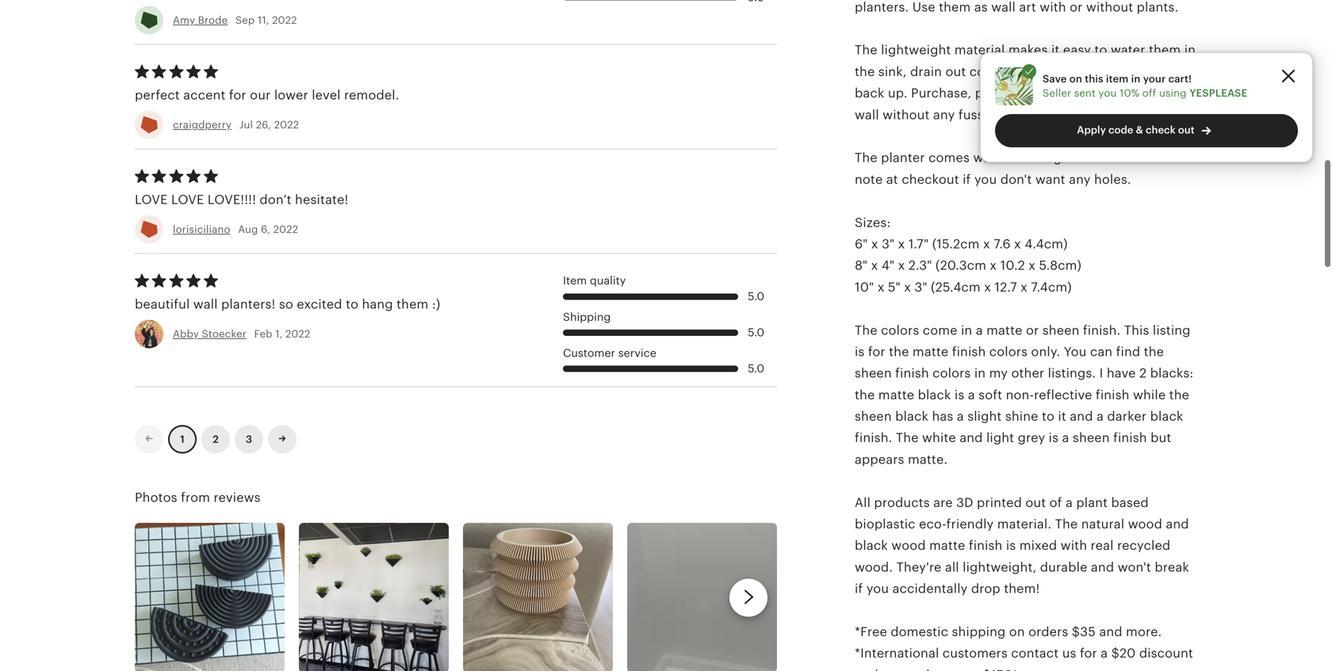 Task type: vqa. For each thing, say whether or not it's contained in the screenshot.
12.7
yes



Task type: describe. For each thing, give the bounding box(es) containing it.
you inside save on this item in your cart! seller sent you 10% off using yesplease
[[1099, 87, 1117, 99]]

2 love from the left
[[171, 193, 204, 207]]

0 vertical spatial hang
[[1116, 65, 1147, 79]]

your inside the lightweight material makes it easy to water them in the sink, drain out completely, then easily hang them back up. purchase, plant, hang and easily update your wall without any fuss!
[[1161, 86, 1189, 100]]

i
[[1100, 367, 1104, 381]]

1 vertical spatial finish.
[[855, 431, 893, 446]]

0 vertical spatial orders
[[1029, 625, 1069, 640]]

yesplease
[[1190, 87, 1248, 99]]

2 vertical spatial colors
[[933, 367, 971, 381]]

item
[[563, 275, 587, 287]]

2 5.0 from the top
[[748, 327, 765, 339]]

customers
[[943, 647, 1008, 661]]

accidentally
[[893, 582, 968, 596]]

x left 5"
[[878, 280, 885, 295]]

customer
[[563, 347, 615, 360]]

a left darker
[[1097, 410, 1104, 424]]

5.0 for quality
[[748, 291, 765, 303]]

x right 8"
[[871, 259, 878, 273]]

based
[[1112, 496, 1149, 510]]

drainage
[[1015, 151, 1070, 165]]

the down 5"
[[889, 345, 909, 359]]

service
[[618, 347, 657, 360]]

and down slight at the bottom right of the page
[[960, 431, 983, 446]]

light
[[987, 431, 1014, 446]]

a inside the planter comes with 4 drainage holes. leave me a note at checkout if you don't want any holes.
[[1176, 151, 1183, 165]]

lorisiciliano link
[[173, 224, 230, 236]]

2022 right 1, on the left
[[285, 328, 310, 340]]

accent
[[183, 88, 226, 102]]

0 vertical spatial 3"
[[882, 237, 895, 251]]

11,
[[258, 14, 269, 26]]

1 horizontal spatial 3"
[[915, 280, 928, 295]]

us
[[1062, 647, 1077, 661]]

item
[[1106, 73, 1129, 85]]

mixed
[[1020, 539, 1057, 553]]

abby stoecker link
[[173, 328, 247, 340]]

stoecker
[[202, 328, 247, 340]]

*free
[[855, 625, 887, 640]]

plant,
[[975, 86, 1011, 100]]

0 vertical spatial finish.
[[1083, 323, 1121, 338]]

*free domestic shipping on orders $35 and more. *international customers contact us for a $20 discount code on orders over $150!
[[855, 625, 1194, 672]]

recycled
[[1117, 539, 1171, 553]]

wall inside the lightweight material makes it easy to water them in the sink, drain out completely, then easily hang them back up. purchase, plant, hang and easily update your wall without any fuss!
[[855, 108, 879, 122]]

without
[[883, 108, 930, 122]]

don't
[[1001, 172, 1032, 187]]

item quality
[[563, 275, 626, 287]]

4.4cm)
[[1025, 237, 1068, 251]]

from
[[181, 491, 210, 505]]

10%
[[1120, 87, 1140, 99]]

are
[[934, 496, 953, 510]]

it inside the lightweight material makes it easy to water them in the sink, drain out completely, then easily hang them back up. purchase, plant, hang and easily update your wall without any fuss!
[[1052, 43, 1060, 57]]

$150!
[[983, 668, 1017, 672]]

black up the but
[[1150, 410, 1184, 424]]

black up the has
[[918, 388, 951, 402]]

printed
[[977, 496, 1022, 510]]

drop
[[971, 582, 1001, 596]]

matte inside all products are 3d printed out of a plant based bioplastic eco-friendly material. the natural wood and black wood matte finish is mixed with real recycled wood. they're all lightweight, durable and won't break if you accidentally drop them!
[[930, 539, 966, 553]]

a inside all products are 3d printed out of a plant based bioplastic eco-friendly material. the natural wood and black wood matte finish is mixed with real recycled wood. they're all lightweight, durable and won't break if you accidentally drop them!
[[1066, 496, 1073, 510]]

4
[[1003, 151, 1012, 165]]

0 vertical spatial holes.
[[1073, 151, 1110, 165]]

a right the has
[[957, 410, 964, 424]]

1 horizontal spatial on
[[1009, 625, 1025, 640]]

and down 'real'
[[1091, 561, 1114, 575]]

abby
[[173, 328, 199, 340]]

is right grey
[[1049, 431, 1059, 446]]

eco-
[[919, 518, 947, 532]]

domestic
[[891, 625, 949, 640]]

out inside the lightweight material makes it easy to water them in the sink, drain out completely, then easily hang them back up. purchase, plant, hang and easily update your wall without any fuss!
[[946, 65, 966, 79]]

matte left or in the right of the page
[[987, 323, 1023, 338]]

all products are 3d printed out of a plant based bioplastic eco-friendly material. the natural wood and black wood matte finish is mixed with real recycled wood. they're all lightweight, durable and won't break if you accidentally drop them!
[[855, 496, 1190, 596]]

purchase,
[[911, 86, 972, 100]]

lightweight,
[[963, 561, 1037, 575]]

in inside the lightweight material makes it easy to water them in the sink, drain out completely, then easily hang them back up. purchase, plant, hang and easily update your wall without any fuss!
[[1185, 43, 1196, 57]]

material.
[[998, 518, 1052, 532]]

wood.
[[855, 561, 893, 575]]

won't
[[1118, 561, 1152, 575]]

this
[[1085, 73, 1104, 85]]

listings.
[[1048, 367, 1096, 381]]

to inside the lightweight material makes it easy to water them in the sink, drain out completely, then easily hang them back up. purchase, plant, hang and easily update your wall without any fuss!
[[1095, 43, 1108, 57]]

0 vertical spatial them
[[1149, 43, 1181, 57]]

2022 right 6,
[[273, 224, 298, 236]]

jul
[[239, 119, 253, 131]]

is inside all products are 3d printed out of a plant based bioplastic eco-friendly material. the natural wood and black wood matte finish is mixed with real recycled wood. they're all lightweight, durable and won't break if you accidentally drop them!
[[1006, 539, 1016, 553]]

completely,
[[970, 65, 1042, 79]]

drain
[[911, 65, 942, 79]]

in right come at the right of the page
[[961, 323, 973, 338]]

and down reflective
[[1070, 410, 1093, 424]]

1 horizontal spatial wood
[[1128, 518, 1163, 532]]

x right 7.6
[[1014, 237, 1021, 251]]

out inside all products are 3d printed out of a plant based bioplastic eco-friendly material. the natural wood and black wood matte finish is mixed with real recycled wood. they're all lightweight, durable and won't break if you accidentally drop them!
[[1026, 496, 1046, 510]]

0 horizontal spatial to
[[346, 297, 359, 312]]

this
[[1124, 323, 1150, 338]]

they're
[[897, 561, 942, 575]]

planter
[[881, 151, 925, 165]]

is down 10"
[[855, 345, 865, 359]]

durable
[[1040, 561, 1088, 575]]

me
[[1153, 151, 1172, 165]]

more.
[[1126, 625, 1162, 640]]

2022 right 26,
[[274, 119, 299, 131]]

sink,
[[879, 65, 907, 79]]

planters!
[[221, 297, 276, 312]]

soft
[[979, 388, 1003, 402]]

all
[[855, 496, 871, 510]]

perfect
[[135, 88, 180, 102]]

black left the has
[[896, 410, 929, 424]]

the for the lightweight material makes it easy to water them in the sink, drain out completely, then easily hang them back up. purchase, plant, hang and easily update your wall without any fuss!
[[855, 43, 878, 57]]

matte.
[[908, 453, 948, 467]]

x right 4"
[[898, 259, 905, 273]]

love!!!!
[[208, 193, 256, 207]]

6"
[[855, 237, 868, 251]]

them!
[[1004, 582, 1040, 596]]

the for the colors come in a matte or sheen finish. this listing is for the matte finish colors only. you can find the sheen finish colors in my other listings. i have 2 blacks: the matte black is a soft non-reflective finish while the sheen black has a slight shine to it and a darker black finish. the white and light grey is a sheen finish but appears matte.
[[855, 323, 878, 338]]

a right come at the right of the page
[[976, 323, 983, 338]]

the right find
[[1144, 345, 1164, 359]]

up.
[[888, 86, 908, 100]]

any inside the planter comes with 4 drainage holes. leave me a note at checkout if you don't want any holes.
[[1069, 172, 1091, 187]]

shipping
[[952, 625, 1006, 640]]

all
[[945, 561, 959, 575]]

x right 5"
[[904, 280, 911, 295]]

products
[[874, 496, 930, 510]]

3
[[246, 434, 252, 446]]

craigdperry jul 26, 2022
[[173, 119, 299, 131]]

0 horizontal spatial wall
[[193, 297, 218, 312]]

blacks:
[[1150, 367, 1194, 381]]

a right grey
[[1062, 431, 1069, 446]]

2 link
[[201, 425, 230, 454]]

brode
[[198, 14, 228, 26]]

sent
[[1074, 87, 1096, 99]]

1 love from the left
[[135, 193, 168, 207]]

beautiful
[[135, 297, 190, 312]]

x right 10.2 at the top right of page
[[1029, 259, 1036, 273]]

2 horizontal spatial colors
[[990, 345, 1028, 359]]

is left soft
[[955, 388, 965, 402]]

while
[[1133, 388, 1166, 402]]

1,
[[275, 328, 283, 340]]

a left soft
[[968, 388, 975, 402]]

1 vertical spatial orders
[[909, 668, 949, 672]]

x left 7.6
[[983, 237, 990, 251]]

can
[[1090, 345, 1113, 359]]



Task type: locate. For each thing, give the bounding box(es) containing it.
your inside save on this item in your cart! seller sent you 10% off using yesplease
[[1143, 73, 1166, 85]]

or
[[1026, 323, 1039, 338]]

the up matte.
[[896, 431, 919, 446]]

the up back
[[855, 43, 878, 57]]

only.
[[1031, 345, 1061, 359]]

fuss!
[[959, 108, 988, 122]]

2 horizontal spatial hang
[[1116, 65, 1147, 79]]

0 vertical spatial your
[[1143, 73, 1166, 85]]

0 horizontal spatial love
[[135, 193, 168, 207]]

2 horizontal spatial you
[[1099, 87, 1117, 99]]

0 horizontal spatial colors
[[881, 323, 919, 338]]

the up note
[[855, 151, 878, 165]]

1
[[180, 434, 185, 446]]

2 left 3 on the bottom
[[213, 434, 219, 446]]

holes. down leave
[[1094, 172, 1132, 187]]

for right us
[[1080, 647, 1098, 661]]

wood up recycled
[[1128, 518, 1163, 532]]

reflective
[[1034, 388, 1093, 402]]

0 vertical spatial easily
[[1077, 65, 1112, 79]]

2 horizontal spatial to
[[1095, 43, 1108, 57]]

beautiful wall planters! so excited to hang them :)
[[135, 297, 440, 312]]

any inside the lightweight material makes it easy to water them in the sink, drain out completely, then easily hang them back up. purchase, plant, hang and easily update your wall without any fuss!
[[933, 108, 955, 122]]

2 vertical spatial on
[[890, 668, 905, 672]]

1 vertical spatial any
[[1069, 172, 1091, 187]]

and up $20
[[1099, 625, 1123, 640]]

a left $20
[[1101, 647, 1108, 661]]

amy brode link
[[173, 14, 228, 26]]

black up 'wood.'
[[855, 539, 888, 553]]

the colors come in a matte or sheen finish. this listing is for the matte finish colors only. you can find the sheen finish colors in my other listings. i have 2 blacks: the matte black is a soft non-reflective finish while the sheen black has a slight shine to it and a darker black finish. the white and light grey is a sheen finish but appears matte.
[[855, 323, 1194, 467]]

3" down 2.3"
[[915, 280, 928, 295]]

2022
[[272, 14, 297, 26], [274, 119, 299, 131], [273, 224, 298, 236], [285, 328, 310, 340]]

0 horizontal spatial if
[[855, 582, 863, 596]]

1 vertical spatial it
[[1058, 410, 1067, 424]]

0 horizontal spatial orders
[[909, 668, 949, 672]]

2 inside 'the colors come in a matte or sheen finish. this listing is for the matte finish colors only. you can find the sheen finish colors in my other listings. i have 2 blacks: the matte black is a soft non-reflective finish while the sheen black has a slight shine to it and a darker black finish. the white and light grey is a sheen finish but appears matte.'
[[1140, 367, 1147, 381]]

$20
[[1112, 647, 1136, 661]]

in left the my on the right bottom
[[975, 367, 986, 381]]

1 horizontal spatial hang
[[1014, 86, 1045, 100]]

with up the durable at right bottom
[[1061, 539, 1087, 553]]

1 horizontal spatial out
[[1026, 496, 1046, 510]]

matte down come at the right of the page
[[913, 345, 949, 359]]

if down 'comes'
[[963, 172, 971, 187]]

the inside all products are 3d printed out of a plant based bioplastic eco-friendly material. the natural wood and black wood matte finish is mixed with real recycled wood. they're all lightweight, durable and won't break if you accidentally drop them!
[[1055, 518, 1078, 532]]

10.2
[[1001, 259, 1025, 273]]

1 vertical spatial 3"
[[915, 280, 928, 295]]

the down blacks:
[[1170, 388, 1190, 402]]

0 horizontal spatial 3"
[[882, 237, 895, 251]]

hang right 'excited'
[[362, 297, 393, 312]]

with inside all products are 3d printed out of a plant based bioplastic eco-friendly material. the natural wood and black wood matte finish is mixed with real recycled wood. they're all lightweight, durable and won't break if you accidentally drop them!
[[1061, 539, 1087, 553]]

to down reflective
[[1042, 410, 1055, 424]]

1 horizontal spatial with
[[1061, 539, 1087, 553]]

holes. down apply
[[1073, 151, 1110, 165]]

1 vertical spatial easily
[[1075, 86, 1111, 100]]

12.7
[[995, 280, 1017, 295]]

1 vertical spatial code
[[855, 668, 886, 672]]

lower
[[274, 88, 308, 102]]

in up cart!
[[1185, 43, 1196, 57]]

contact
[[1011, 647, 1059, 661]]

material
[[955, 43, 1005, 57]]

hang down the save
[[1014, 86, 1045, 100]]

2
[[1140, 367, 1147, 381], [213, 434, 219, 446]]

abby stoecker feb 1, 2022
[[173, 328, 310, 340]]

sizes:
[[855, 216, 891, 230]]

for left our
[[229, 88, 246, 102]]

seller
[[1043, 87, 1072, 99]]

cart!
[[1169, 73, 1192, 85]]

1 vertical spatial to
[[346, 297, 359, 312]]

is up lightweight,
[[1006, 539, 1016, 553]]

0 vertical spatial if
[[963, 172, 971, 187]]

1 horizontal spatial for
[[868, 345, 886, 359]]

0 vertical spatial with
[[973, 151, 1000, 165]]

1 horizontal spatial love
[[171, 193, 204, 207]]

for down 10"
[[868, 345, 886, 359]]

1 vertical spatial hang
[[1014, 86, 1045, 100]]

your up off
[[1143, 73, 1166, 85]]

any
[[933, 108, 955, 122], [1069, 172, 1091, 187]]

photos from reviews
[[135, 491, 261, 505]]

amy brode sep 11, 2022
[[173, 14, 297, 26]]

colors left come at the right of the page
[[881, 323, 919, 338]]

1 vertical spatial with
[[1061, 539, 1087, 553]]

aug
[[238, 224, 258, 236]]

0 vertical spatial colors
[[881, 323, 919, 338]]

0 horizontal spatial you
[[867, 582, 889, 596]]

for for *free
[[1080, 647, 1098, 661]]

the inside the lightweight material makes it easy to water them in the sink, drain out completely, then easily hang them back up. purchase, plant, hang and easily update your wall without any fuss!
[[855, 65, 875, 79]]

0 horizontal spatial 2
[[213, 434, 219, 446]]

x left 1.7"
[[898, 237, 905, 251]]

x left "12.7"
[[984, 280, 991, 295]]

it down reflective
[[1058, 410, 1067, 424]]

apply
[[1077, 124, 1106, 136]]

easily up the sent
[[1077, 65, 1112, 79]]

finish inside all products are 3d printed out of a plant based bioplastic eco-friendly material. the natural wood and black wood matte finish is mixed with real recycled wood. they're all lightweight, durable and won't break if you accidentally drop them!
[[969, 539, 1003, 553]]

don't
[[260, 193, 292, 207]]

of
[[1050, 496, 1062, 510]]

discount
[[1140, 647, 1194, 661]]

0 vertical spatial 5.0
[[748, 291, 765, 303]]

has
[[932, 410, 954, 424]]

3" up 4"
[[882, 237, 895, 251]]

1 vertical spatial if
[[855, 582, 863, 596]]

0 horizontal spatial on
[[890, 668, 905, 672]]

0 vertical spatial out
[[946, 65, 966, 79]]

1 horizontal spatial to
[[1042, 410, 1055, 424]]

you left the don't
[[975, 172, 997, 187]]

matte up "appears"
[[879, 388, 915, 402]]

0 horizontal spatial hang
[[362, 297, 393, 312]]

0 horizontal spatial with
[[973, 151, 1000, 165]]

x right 6"
[[871, 237, 878, 251]]

white
[[922, 431, 956, 446]]

craigdperry
[[173, 119, 232, 131]]

2 right have
[[1140, 367, 1147, 381]]

at
[[887, 172, 898, 187]]

with left 4
[[973, 151, 1000, 165]]

the down 10"
[[855, 323, 878, 338]]

:)
[[432, 297, 440, 312]]

2 vertical spatial you
[[867, 582, 889, 596]]

it inside 'the colors come in a matte or sheen finish. this listing is for the matte finish colors only. you can find the sheen finish colors in my other listings. i have 2 blacks: the matte black is a soft non-reflective finish while the sheen black has a slight shine to it and a darker black finish. the white and light grey is a sheen finish but appears matte.'
[[1058, 410, 1067, 424]]

off
[[1143, 87, 1157, 99]]

2 vertical spatial them
[[397, 297, 429, 312]]

black inside all products are 3d printed out of a plant based bioplastic eco-friendly material. the natural wood and black wood matte finish is mixed with real recycled wood. they're all lightweight, durable and won't break if you accidentally drop them!
[[855, 539, 888, 553]]

in up update
[[1131, 73, 1141, 85]]

remodel.
[[344, 88, 399, 102]]

(20.3cm
[[936, 259, 987, 273]]

0 horizontal spatial for
[[229, 88, 246, 102]]

the planter comes with 4 drainage holes. leave me a note at checkout if you don't want any holes.
[[855, 151, 1183, 187]]

level
[[312, 88, 341, 102]]

the up back
[[855, 65, 875, 79]]

on down *international
[[890, 668, 905, 672]]

2 vertical spatial to
[[1042, 410, 1055, 424]]

hang up 10% in the right of the page
[[1116, 65, 1147, 79]]

in inside save on this item in your cart! seller sent you 10% off using yesplease
[[1131, 73, 1141, 85]]

1 horizontal spatial you
[[975, 172, 997, 187]]

0 horizontal spatial out
[[946, 65, 966, 79]]

love love love!!!! don't hesitate!
[[135, 193, 349, 207]]

0 vertical spatial to
[[1095, 43, 1108, 57]]

black
[[918, 388, 951, 402], [896, 410, 929, 424], [1150, 410, 1184, 424], [855, 539, 888, 553]]

on up the sent
[[1070, 73, 1083, 85]]

perfect accent for our lower level remodel.
[[135, 88, 399, 102]]

them left :)
[[397, 297, 429, 312]]

and up recycled
[[1166, 518, 1189, 532]]

1 vertical spatial them
[[1150, 65, 1182, 79]]

x left 10.2 at the top right of page
[[990, 259, 997, 273]]

1 horizontal spatial any
[[1069, 172, 1091, 187]]

you down item
[[1099, 87, 1117, 99]]

x
[[871, 237, 878, 251], [898, 237, 905, 251], [983, 237, 990, 251], [1014, 237, 1021, 251], [871, 259, 878, 273], [898, 259, 905, 273], [990, 259, 997, 273], [1029, 259, 1036, 273], [878, 280, 885, 295], [904, 280, 911, 295], [984, 280, 991, 295], [1021, 280, 1028, 295]]

any down purchase,
[[933, 108, 955, 122]]

and inside the lightweight material makes it easy to water them in the sink, drain out completely, then easily hang them back up. purchase, plant, hang and easily update your wall without any fuss!
[[1049, 86, 1072, 100]]

0 horizontal spatial any
[[933, 108, 955, 122]]

the for the planter comes with 4 drainage holes. leave me a note at checkout if you don't want any holes.
[[855, 151, 878, 165]]

0 vertical spatial on
[[1070, 73, 1083, 85]]

2 vertical spatial hang
[[362, 297, 393, 312]]

1 5.0 from the top
[[748, 291, 765, 303]]

1 horizontal spatial code
[[1109, 124, 1134, 136]]

any right want
[[1069, 172, 1091, 187]]

comes
[[929, 151, 970, 165]]

1 vertical spatial out
[[1178, 124, 1195, 136]]

feb
[[254, 328, 272, 340]]

orders up contact on the bottom right
[[1029, 625, 1069, 640]]

for inside 'the colors come in a matte or sheen finish. this listing is for the matte finish colors only. you can find the sheen finish colors in my other listings. i have 2 blacks: the matte black is a soft non-reflective finish while the sheen black has a slight shine to it and a darker black finish. the white and light grey is a sheen finish but appears matte.'
[[868, 345, 886, 359]]

the lightweight material makes it easy to water them in the sink, drain out completely, then easily hang them back up. purchase, plant, hang and easily update your wall without any fuss!
[[855, 43, 1196, 122]]

the down of
[[1055, 518, 1078, 532]]

0 vertical spatial any
[[933, 108, 955, 122]]

photos
[[135, 491, 177, 505]]

2022 right 11,
[[272, 14, 297, 26]]

1 horizontal spatial finish.
[[1083, 323, 1121, 338]]

0 vertical spatial you
[[1099, 87, 1117, 99]]

0 vertical spatial code
[[1109, 124, 1134, 136]]

non-
[[1006, 388, 1034, 402]]

1 horizontal spatial 2
[[1140, 367, 1147, 381]]

out
[[946, 65, 966, 79], [1178, 124, 1195, 136], [1026, 496, 1046, 510]]

leave
[[1114, 151, 1150, 165]]

sep
[[235, 14, 255, 26]]

1 horizontal spatial wall
[[855, 108, 879, 122]]

code down *international
[[855, 668, 886, 672]]

colors up the has
[[933, 367, 971, 381]]

1 vertical spatial colors
[[990, 345, 1028, 359]]

to inside 'the colors come in a matte or sheen finish. this listing is for the matte finish colors only. you can find the sheen finish colors in my other listings. i have 2 blacks: the matte black is a soft non-reflective finish while the sheen black has a slight shine to it and a darker black finish. the white and light grey is a sheen finish but appears matte.'
[[1042, 410, 1055, 424]]

update
[[1114, 86, 1158, 100]]

if inside the planter comes with 4 drainage holes. leave me a note at checkout if you don't want any holes.
[[963, 172, 971, 187]]

3"
[[882, 237, 895, 251], [915, 280, 928, 295]]

7.6
[[994, 237, 1011, 251]]

5.0 for service
[[748, 363, 765, 375]]

your down cart!
[[1161, 86, 1189, 100]]

with inside the planter comes with 4 drainage holes. leave me a note at checkout if you don't want any holes.
[[973, 151, 1000, 165]]

a right me
[[1176, 151, 1183, 165]]

to right easy
[[1095, 43, 1108, 57]]

0 vertical spatial 2
[[1140, 367, 1147, 381]]

wall
[[855, 108, 879, 122], [193, 297, 218, 312]]

real
[[1091, 539, 1114, 553]]

x right "12.7"
[[1021, 280, 1028, 295]]

friendly
[[947, 518, 994, 532]]

listing
[[1153, 323, 1191, 338]]

and down the save
[[1049, 86, 1072, 100]]

code left &
[[1109, 124, 1134, 136]]

darker
[[1107, 410, 1147, 424]]

if inside all products are 3d printed out of a plant based bioplastic eco-friendly material. the natural wood and black wood matte finish is mixed with real recycled wood. they're all lightweight, durable and won't break if you accidentally drop them!
[[855, 582, 863, 596]]

1 vertical spatial wall
[[193, 297, 218, 312]]

amy
[[173, 14, 195, 26]]

1 horizontal spatial orders
[[1029, 625, 1069, 640]]

out right check
[[1178, 124, 1195, 136]]

1 vertical spatial on
[[1009, 625, 1025, 640]]

1 vertical spatial holes.
[[1094, 172, 1132, 187]]

1 vertical spatial for
[[868, 345, 886, 359]]

orders down *international
[[909, 668, 949, 672]]

on inside save on this item in your cart! seller sent you 10% off using yesplease
[[1070, 73, 1083, 85]]

0 vertical spatial for
[[229, 88, 246, 102]]

1 vertical spatial 2
[[213, 434, 219, 446]]

1 vertical spatial 5.0
[[748, 327, 765, 339]]

0 vertical spatial wood
[[1128, 518, 1163, 532]]

2 vertical spatial out
[[1026, 496, 1046, 510]]

matte up all
[[930, 539, 966, 553]]

2 horizontal spatial on
[[1070, 73, 1083, 85]]

1 horizontal spatial if
[[963, 172, 971, 187]]

finish. up "appears"
[[855, 431, 893, 446]]

excited
[[297, 297, 342, 312]]

easy
[[1063, 43, 1091, 57]]

on up contact on the bottom right
[[1009, 625, 1025, 640]]

2 horizontal spatial out
[[1178, 124, 1195, 136]]

0 horizontal spatial wood
[[892, 539, 926, 553]]

out left of
[[1026, 496, 1046, 510]]

1 link
[[168, 425, 197, 454]]

craigdperry link
[[173, 119, 232, 131]]

0 vertical spatial wall
[[855, 108, 879, 122]]

and inside the *free domestic shipping on orders $35 and more. *international customers contact us for a $20 discount code on orders over $150!
[[1099, 625, 1123, 640]]

out up purchase,
[[946, 65, 966, 79]]

wall up 'abby stoecker' link on the left of the page
[[193, 297, 218, 312]]

you
[[1064, 345, 1087, 359]]

the inside the lightweight material makes it easy to water them in the sink, drain out completely, then easily hang them back up. purchase, plant, hang and easily update your wall without any fuss!
[[855, 43, 878, 57]]

colors up the my on the right bottom
[[990, 345, 1028, 359]]

0 vertical spatial it
[[1052, 43, 1060, 57]]

customer service
[[563, 347, 657, 360]]

hesitate!
[[295, 193, 349, 207]]

it left easy
[[1052, 43, 1060, 57]]

you down 'wood.'
[[867, 582, 889, 596]]

1 vertical spatial wood
[[892, 539, 926, 553]]

shine
[[1006, 410, 1039, 424]]

in
[[1185, 43, 1196, 57], [1131, 73, 1141, 85], [961, 323, 973, 338], [975, 367, 986, 381]]

2 vertical spatial 5.0
[[748, 363, 765, 375]]

them up cart!
[[1149, 43, 1181, 57]]

the inside the planter comes with 4 drainage holes. leave me a note at checkout if you don't want any holes.
[[855, 151, 878, 165]]

for inside the *free domestic shipping on orders $35 and more. *international customers contact us for a $20 discount code on orders over $150!
[[1080, 647, 1098, 661]]

2 vertical spatial for
[[1080, 647, 1098, 661]]

&
[[1136, 124, 1144, 136]]

you inside the planter comes with 4 drainage holes. leave me a note at checkout if you don't want any holes.
[[975, 172, 997, 187]]

2 horizontal spatial for
[[1080, 647, 1098, 661]]

finish
[[952, 345, 986, 359], [896, 367, 929, 381], [1096, 388, 1130, 402], [1114, 431, 1147, 446], [969, 539, 1003, 553]]

a inside the *free domestic shipping on orders $35 and more. *international customers contact us for a $20 discount code on orders over $150!
[[1101, 647, 1108, 661]]

1 horizontal spatial colors
[[933, 367, 971, 381]]

note
[[855, 172, 883, 187]]

to right 'excited'
[[346, 297, 359, 312]]

save on this item in your cart! seller sent you 10% off using yesplease
[[1043, 73, 1248, 99]]

if down 'wood.'
[[855, 582, 863, 596]]

0 horizontal spatial code
[[855, 668, 886, 672]]

the
[[855, 43, 878, 57], [855, 151, 878, 165], [855, 323, 878, 338], [896, 431, 919, 446], [1055, 518, 1078, 532]]

1 vertical spatial your
[[1161, 86, 1189, 100]]

easily down this
[[1075, 86, 1111, 100]]

0 horizontal spatial finish.
[[855, 431, 893, 446]]

break
[[1155, 561, 1190, 575]]

finish.
[[1083, 323, 1121, 338], [855, 431, 893, 446]]

code inside the *free domestic shipping on orders $35 and more. *international customers contact us for a $20 discount code on orders over $150!
[[855, 668, 886, 672]]

1 vertical spatial you
[[975, 172, 997, 187]]

you inside all products are 3d printed out of a plant based bioplastic eco-friendly material. the natural wood and black wood matte finish is mixed with real recycled wood. they're all lightweight, durable and won't break if you accidentally drop them!
[[867, 582, 889, 596]]

4"
[[882, 259, 895, 273]]

3 5.0 from the top
[[748, 363, 765, 375]]

the up "appears"
[[855, 388, 875, 402]]

*international
[[855, 647, 939, 661]]

for for the
[[868, 345, 886, 359]]



